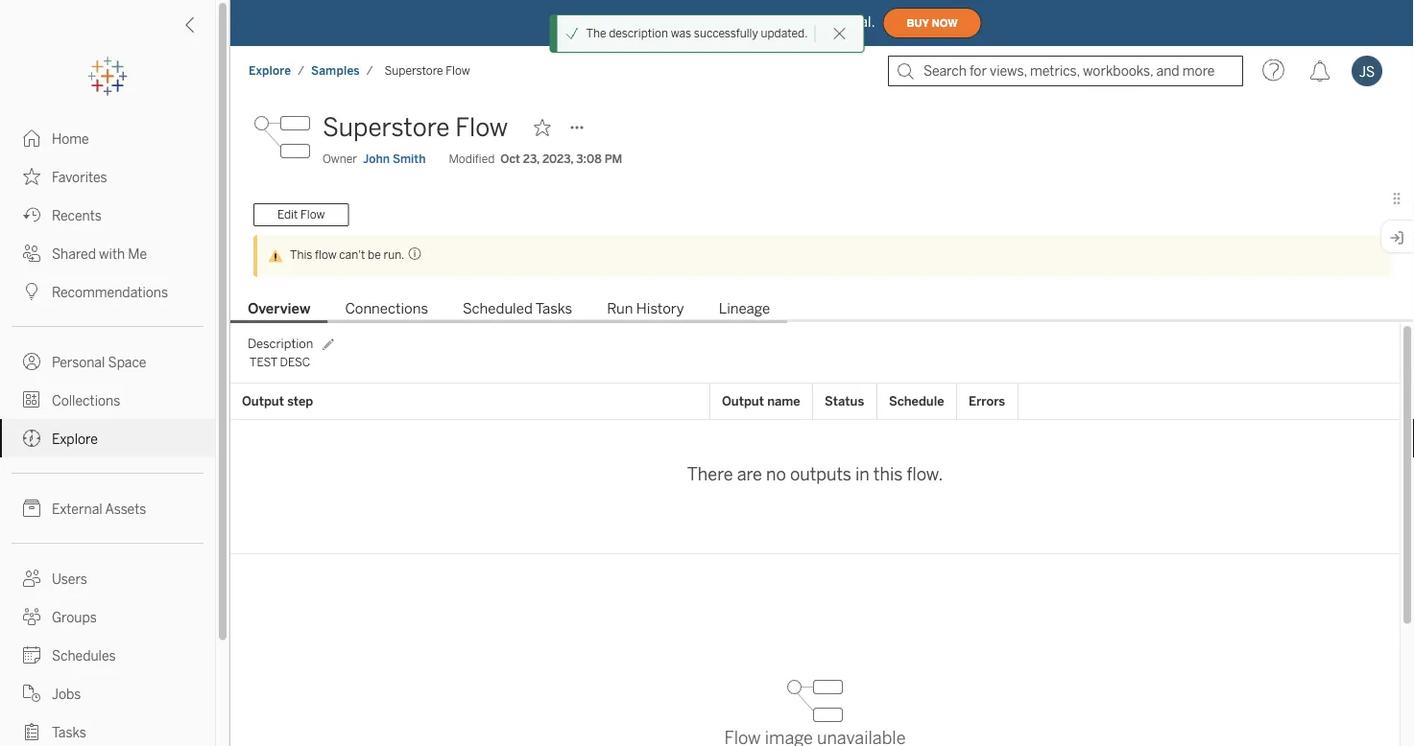 Task type: describe. For each thing, give the bounding box(es) containing it.
this
[[874, 465, 903, 485]]

smith
[[393, 152, 426, 166]]

john
[[363, 152, 390, 166]]

success image
[[565, 27, 579, 40]]

explore for explore / samples /
[[249, 64, 291, 78]]

home link
[[0, 119, 215, 157]]

external assets
[[52, 502, 146, 517]]

owner john smith
[[323, 152, 426, 166]]

1 vertical spatial flow
[[455, 113, 508, 143]]

output for output step
[[242, 394, 284, 409]]

groups
[[52, 610, 97, 626]]

shared with me link
[[0, 234, 215, 273]]

3:08
[[576, 152, 602, 166]]

main navigation. press the up and down arrow keys to access links. element
[[0, 119, 215, 747]]

favorites link
[[0, 157, 215, 196]]

output for output name
[[722, 394, 764, 409]]

be
[[368, 248, 381, 262]]

the description was successfully updated. alert
[[586, 25, 808, 42]]

john smith link
[[363, 151, 426, 168]]

days
[[741, 14, 771, 30]]

are
[[737, 465, 762, 485]]

schedule
[[889, 394, 944, 409]]

users
[[52, 572, 87, 588]]

you have 13 days left in your trial.
[[663, 14, 875, 30]]

oct
[[501, 152, 520, 166]]

collections link
[[0, 381, 215, 420]]

flow run requirements:
the flow must have at least one output step. image
[[405, 247, 422, 261]]

modified
[[449, 152, 495, 166]]

this flow can't be run.
[[290, 248, 405, 262]]

history
[[636, 300, 684, 318]]

outputs
[[790, 465, 852, 485]]

superstore inside main content
[[323, 113, 450, 143]]

have
[[689, 14, 719, 30]]

desc
[[280, 356, 310, 370]]

test desc
[[250, 356, 310, 370]]

can't
[[339, 248, 365, 262]]

the
[[586, 26, 606, 40]]

0 vertical spatial superstore
[[385, 64, 443, 78]]

no
[[766, 465, 786, 485]]

description
[[248, 336, 313, 351]]

13
[[723, 14, 737, 30]]

buy
[[907, 17, 929, 29]]

owner
[[323, 152, 357, 166]]

run history
[[607, 300, 684, 318]]

output step
[[242, 394, 313, 409]]

scheduled tasks
[[463, 300, 572, 318]]

edit flow button
[[253, 203, 349, 227]]

output name
[[722, 394, 800, 409]]

favorites
[[52, 169, 107, 185]]

external assets link
[[0, 490, 215, 528]]

space
[[108, 355, 146, 371]]

superstore flow element
[[379, 64, 476, 78]]

there
[[687, 465, 733, 485]]

personal
[[52, 355, 105, 371]]

superstore flow inside main content
[[323, 113, 508, 143]]

connections
[[345, 300, 428, 318]]

external
[[52, 502, 102, 517]]

2 / from the left
[[366, 64, 373, 78]]

tasks inside "main navigation. press the up and down arrow keys to access links." element
[[52, 725, 86, 741]]

flow image
[[253, 108, 311, 166]]

successfully
[[694, 26, 758, 40]]

jobs link
[[0, 675, 215, 713]]

shared
[[52, 246, 96, 262]]

Search for views, metrics, workbooks, and more text field
[[888, 56, 1243, 86]]

recents link
[[0, 196, 215, 234]]

navigation panel element
[[0, 58, 215, 747]]



Task type: vqa. For each thing, say whether or not it's contained in the screenshot.
"ARE"
yes



Task type: locate. For each thing, give the bounding box(es) containing it.
edit
[[277, 208, 298, 222]]

jobs
[[52, 687, 81, 703]]

superstore right samples link
[[385, 64, 443, 78]]

superstore
[[385, 64, 443, 78], [323, 113, 450, 143]]

1 vertical spatial in
[[855, 465, 870, 485]]

output
[[242, 394, 284, 409], [722, 394, 764, 409]]

buy now
[[907, 17, 958, 29]]

edit flow
[[277, 208, 325, 222]]

users link
[[0, 560, 215, 598]]

1 vertical spatial explore
[[52, 432, 98, 447]]

flow
[[446, 64, 470, 78], [455, 113, 508, 143], [301, 208, 325, 222]]

1 / from the left
[[298, 64, 304, 78]]

in inside the superstore flow main content
[[855, 465, 870, 485]]

tasks link
[[0, 713, 215, 747]]

recommendations
[[52, 285, 168, 300]]

flow for the edit flow button
[[301, 208, 325, 222]]

explore / samples /
[[249, 64, 373, 78]]

0 horizontal spatial output
[[242, 394, 284, 409]]

23,
[[523, 152, 539, 166]]

1 vertical spatial superstore
[[323, 113, 450, 143]]

personal space link
[[0, 343, 215, 381]]

0 vertical spatial in
[[799, 14, 810, 30]]

assets
[[105, 502, 146, 517]]

flow inside button
[[301, 208, 325, 222]]

/ right "samples"
[[366, 64, 373, 78]]

schedules
[[52, 649, 116, 664]]

samples
[[311, 64, 360, 78]]

1 vertical spatial superstore flow
[[323, 113, 508, 143]]

1 horizontal spatial tasks
[[535, 300, 572, 318]]

sub-spaces tab list
[[230, 299, 1414, 323]]

schedules link
[[0, 637, 215, 675]]

modified oct 23, 2023, 3:08 pm
[[449, 152, 622, 166]]

0 horizontal spatial in
[[799, 14, 810, 30]]

tasks inside 'sub-spaces' "tab list"
[[535, 300, 572, 318]]

left
[[775, 14, 795, 30]]

explore inside "main navigation. press the up and down arrow keys to access links." element
[[52, 432, 98, 447]]

lineage
[[719, 300, 770, 318]]

errors
[[969, 394, 1005, 409]]

explore link down collections
[[0, 420, 215, 458]]

personal space
[[52, 355, 146, 371]]

1 horizontal spatial explore link
[[248, 63, 292, 79]]

0 vertical spatial flow
[[446, 64, 470, 78]]

explore for explore
[[52, 432, 98, 447]]

run.
[[383, 248, 405, 262]]

explore left "samples"
[[249, 64, 291, 78]]

1 output from the left
[[242, 394, 284, 409]]

superstore up john smith link
[[323, 113, 450, 143]]

0 horizontal spatial explore
[[52, 432, 98, 447]]

was
[[671, 26, 691, 40]]

in left 'this'
[[855, 465, 870, 485]]

overview
[[248, 300, 310, 318]]

output left name
[[722, 394, 764, 409]]

this
[[290, 248, 312, 262]]

buy now button
[[883, 8, 982, 38]]

your
[[814, 14, 843, 30]]

flow for superstore flow element
[[446, 64, 470, 78]]

1 horizontal spatial /
[[366, 64, 373, 78]]

test
[[250, 356, 277, 370]]

tasks right scheduled
[[535, 300, 572, 318]]

explore link
[[248, 63, 292, 79], [0, 420, 215, 458]]

0 horizontal spatial tasks
[[52, 725, 86, 741]]

status
[[825, 394, 864, 409]]

run
[[607, 300, 633, 318]]

1 horizontal spatial explore
[[249, 64, 291, 78]]

superstore flow main content
[[230, 96, 1414, 747]]

tasks down jobs
[[52, 725, 86, 741]]

pm
[[604, 152, 622, 166]]

with
[[99, 246, 125, 262]]

updated.
[[761, 26, 808, 40]]

you
[[663, 14, 685, 30]]

me
[[128, 246, 147, 262]]

explore
[[249, 64, 291, 78], [52, 432, 98, 447]]

explore down collections
[[52, 432, 98, 447]]

output left step
[[242, 394, 284, 409]]

1 vertical spatial tasks
[[52, 725, 86, 741]]

step
[[287, 394, 313, 409]]

0 vertical spatial superstore flow
[[385, 64, 470, 78]]

flow
[[315, 248, 337, 262]]

1 vertical spatial explore link
[[0, 420, 215, 458]]

now
[[932, 17, 958, 29]]

0 horizontal spatial /
[[298, 64, 304, 78]]

trial.
[[846, 14, 875, 30]]

0 vertical spatial explore link
[[248, 63, 292, 79]]

recents
[[52, 208, 102, 224]]

samples link
[[310, 63, 361, 79]]

collections
[[52, 393, 120, 409]]

0 vertical spatial explore
[[249, 64, 291, 78]]

description
[[609, 26, 668, 40]]

name
[[767, 394, 800, 409]]

2 output from the left
[[722, 394, 764, 409]]

0 horizontal spatial explore link
[[0, 420, 215, 458]]

0 vertical spatial tasks
[[535, 300, 572, 318]]

home
[[52, 131, 89, 147]]

/ left "samples"
[[298, 64, 304, 78]]

shared with me
[[52, 246, 147, 262]]

superstore flow
[[385, 64, 470, 78], [323, 113, 508, 143]]

explore link left "samples"
[[248, 63, 292, 79]]

2023,
[[542, 152, 573, 166]]

there are no outputs in this flow.
[[687, 465, 943, 485]]

in
[[799, 14, 810, 30], [855, 465, 870, 485]]

1 horizontal spatial output
[[722, 394, 764, 409]]

scheduled
[[463, 300, 533, 318]]

groups link
[[0, 598, 215, 637]]

in right left
[[799, 14, 810, 30]]

/
[[298, 64, 304, 78], [366, 64, 373, 78]]

2 vertical spatial flow
[[301, 208, 325, 222]]

1 horizontal spatial in
[[855, 465, 870, 485]]

flow.
[[907, 465, 943, 485]]

recommendations link
[[0, 273, 215, 311]]

the description was successfully updated.
[[586, 26, 808, 40]]



